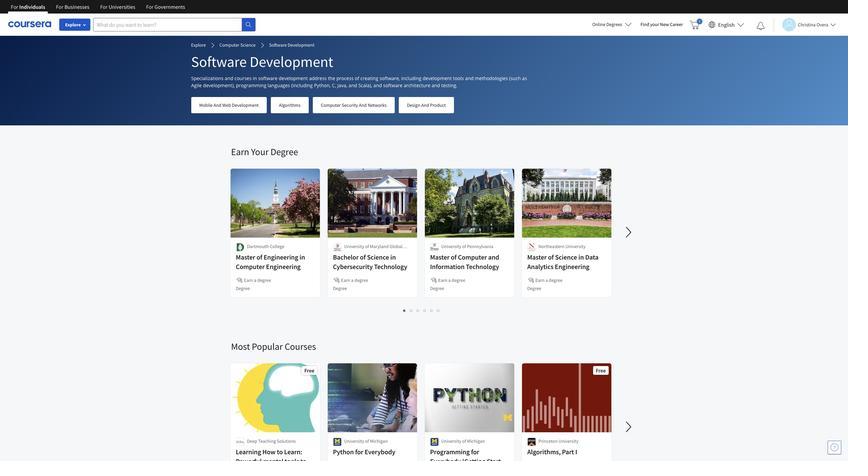 Task type: vqa. For each thing, say whether or not it's contained in the screenshot.
the Businesses on the left top of page
yes



Task type: describe. For each thing, give the bounding box(es) containing it.
next slide image for degree
[[620, 224, 637, 241]]

and right java,
[[349, 82, 357, 89]]

career
[[670, 21, 683, 27]]

4 button
[[421, 307, 428, 315]]

languages
[[268, 82, 290, 89]]

methodologies
[[475, 75, 508, 82]]

university for programming for everybody (getting starte
[[441, 439, 461, 445]]

list inside earn your degree carousel element
[[231, 307, 612, 315]]

information
[[430, 263, 465, 271]]

2 development from the left
[[423, 75, 452, 82]]

a for master of engineering in computer engineering
[[254, 278, 256, 284]]

northeastern university image
[[527, 243, 536, 252]]

algorithms
[[279, 102, 301, 108]]

specializations and courses in software development address the process of creating software, including development tools and methodologies (such as agile development), programming languages (including python, c, java, and scala), and software architecture and testing.
[[191, 75, 527, 89]]

show notifications image
[[757, 22, 765, 30]]

design
[[407, 102, 420, 108]]

coursera image
[[8, 19, 51, 30]]

algorithms link
[[271, 97, 309, 113]]

free for learning how to learn: powerful mental tools t
[[304, 368, 314, 374]]

earn a degree for master of engineering in computer engineering
[[244, 278, 271, 284]]

(getting
[[462, 458, 486, 462]]

master of computer and information technology
[[430, 253, 499, 271]]

programming
[[236, 82, 266, 89]]

new
[[660, 21, 669, 27]]

bachelor of science in cybersecurity technology
[[333, 253, 407, 271]]

deep teaching solutions
[[247, 439, 296, 445]]

1
[[403, 308, 406, 314]]

businesses
[[64, 3, 89, 10]]

of inside master of computer and information technology
[[451, 253, 457, 262]]

a for master of computer and information technology
[[448, 278, 451, 284]]

a for master of science in data analytics engineering
[[545, 278, 548, 284]]

in for master of engineering in computer engineering
[[300, 253, 305, 262]]

courses
[[234, 75, 252, 82]]

free for algorithms, part i
[[596, 368, 606, 374]]

college
[[270, 244, 284, 250]]

help center image
[[830, 444, 839, 452]]

northeastern
[[538, 244, 565, 250]]

for for governments
[[146, 3, 154, 10]]

university of michigan for programming
[[441, 439, 485, 445]]

tools inside learning how to learn: powerful mental tools t
[[285, 458, 299, 462]]

your
[[650, 21, 659, 27]]

for individuals
[[11, 3, 45, 10]]

earn a degree for bachelor of science in cybersecurity technology
[[341, 278, 368, 284]]

for for python
[[355, 448, 363, 457]]

1 button
[[401, 307, 408, 315]]

1 development from the left
[[279, 75, 308, 82]]

for universities
[[100, 3, 135, 10]]

explore link
[[191, 42, 206, 49]]

and right security
[[359, 102, 367, 108]]

dartmouth college image
[[236, 243, 244, 252]]

degree for data
[[549, 278, 562, 284]]

5 button
[[428, 307, 435, 315]]

deep teaching solutions image
[[236, 438, 244, 447]]

find your new career link
[[637, 20, 686, 29]]

in for bachelor of science in cybersecurity technology
[[390, 253, 396, 262]]

learning how to learn: powerful mental tools t
[[236, 448, 306, 462]]

in inside specializations and courses in software development address the process of creating software, including development tools and methodologies (such as agile development), programming languages (including python, c, java, and scala), and software architecture and testing.
[[253, 75, 257, 82]]

2 vertical spatial development
[[232, 102, 259, 108]]

christina overa button
[[774, 18, 836, 31]]

agile
[[191, 82, 202, 89]]

how
[[262, 448, 276, 457]]

next slide image for courses
[[620, 419, 637, 436]]

algorithms, part i
[[527, 448, 577, 457]]

courses
[[285, 341, 316, 353]]

learning
[[236, 448, 261, 457]]

computer left security
[[321, 102, 341, 108]]

0 horizontal spatial software
[[258, 75, 277, 82]]

degree for bachelor of science in cybersecurity technology
[[333, 286, 347, 292]]

your
[[251, 146, 269, 158]]

global
[[390, 244, 402, 250]]

0 vertical spatial software development
[[269, 42, 314, 48]]

popular
[[252, 341, 283, 353]]

1 horizontal spatial explore
[[191, 42, 206, 48]]

of inside bachelor of science in cybersecurity technology
[[360, 253, 366, 262]]

dartmouth
[[247, 244, 269, 250]]

as
[[522, 75, 527, 82]]

address
[[309, 75, 327, 82]]

earn your degree carousel element
[[228, 126, 848, 321]]

university of michigan image for python
[[333, 438, 341, 447]]

security
[[342, 102, 358, 108]]

university of michigan image for programming
[[430, 438, 439, 447]]

2
[[410, 308, 413, 314]]

earn for bachelor of science in cybersecurity technology
[[341, 278, 350, 284]]

to
[[277, 448, 283, 457]]

1 vertical spatial software
[[383, 82, 402, 89]]

everybody for python for everybody
[[365, 448, 395, 457]]

python,
[[314, 82, 331, 89]]

deep
[[247, 439, 257, 445]]

everybody for programming for everybody (getting starte
[[430, 458, 461, 462]]

i
[[575, 448, 577, 457]]

university for bachelor of science in cybersecurity technology
[[344, 244, 364, 250]]

5
[[430, 308, 433, 314]]

master of science in data analytics engineering
[[527, 253, 598, 271]]

university up data
[[566, 244, 585, 250]]

master for master of engineering in computer engineering
[[236, 253, 255, 262]]

0 vertical spatial development
[[288, 42, 314, 48]]

earn for master of science in data analytics engineering
[[535, 278, 545, 284]]

maryland
[[370, 244, 389, 250]]

english
[[718, 21, 735, 28]]

of inside "master of engineering in computer engineering"
[[257, 253, 262, 262]]

of up master of computer and information technology
[[462, 244, 466, 250]]

most
[[231, 341, 250, 353]]

overa
[[817, 21, 828, 28]]

a for bachelor of science in cybersecurity technology
[[351, 278, 354, 284]]

specializations
[[191, 75, 224, 82]]

(such
[[509, 75, 521, 82]]

of inside university of maryland global campus
[[365, 244, 369, 250]]

university of pennsylvania image
[[430, 243, 439, 252]]

0 horizontal spatial science
[[240, 42, 256, 48]]

northeastern university
[[538, 244, 585, 250]]

for for universities
[[100, 3, 108, 10]]

for for programming
[[471, 448, 479, 457]]

java,
[[337, 82, 347, 89]]

explore button
[[59, 19, 90, 31]]

online degrees
[[592, 21, 622, 27]]

university of maryland global campus
[[344, 244, 402, 257]]

architecture
[[404, 82, 430, 89]]

python for everybody
[[333, 448, 395, 457]]

of inside master of science in data analytics engineering
[[548, 253, 554, 262]]

michigan for python
[[370, 439, 388, 445]]

computer inside "master of engineering in computer engineering"
[[236, 263, 265, 271]]

4
[[424, 308, 426, 314]]

3
[[417, 308, 419, 314]]

christina overa
[[798, 21, 828, 28]]

testing.
[[441, 82, 458, 89]]

individuals
[[19, 3, 45, 10]]

and up development),
[[225, 75, 233, 82]]



Task type: locate. For each thing, give the bounding box(es) containing it.
4 a from the left
[[545, 278, 548, 284]]

university of michigan up programming for everybody (getting starte
[[441, 439, 485, 445]]

1 horizontal spatial free
[[596, 368, 606, 374]]

degree
[[257, 278, 271, 284], [354, 278, 368, 284], [452, 278, 465, 284], [549, 278, 562, 284]]

earn a degree down cybersecurity
[[341, 278, 368, 284]]

university of pennsylvania
[[441, 244, 493, 250]]

2 button
[[408, 307, 415, 315]]

of up programming for everybody (getting starte
[[462, 439, 466, 445]]

2 a from the left
[[351, 278, 354, 284]]

university inside university of maryland global campus
[[344, 244, 364, 250]]

computer security and networks link
[[313, 97, 395, 113]]

1 earn a degree from the left
[[244, 278, 271, 284]]

3 earn a degree from the left
[[438, 278, 465, 284]]

design and product link
[[399, 97, 454, 113]]

3 button
[[415, 307, 421, 315]]

university up python for everybody
[[344, 439, 364, 445]]

michigan for programming
[[467, 439, 485, 445]]

engineering
[[264, 253, 298, 262], [266, 263, 301, 271], [555, 263, 589, 271]]

networks
[[368, 102, 387, 108]]

2 earn a degree from the left
[[341, 278, 368, 284]]

master down the university of pennsylvania icon
[[430, 253, 450, 262]]

science for master of science in data analytics engineering
[[555, 253, 577, 262]]

online degrees button
[[587, 17, 637, 32]]

1 horizontal spatial science
[[367, 253, 389, 262]]

of down northeastern
[[548, 253, 554, 262]]

university up "part"
[[559, 439, 578, 445]]

earn down cybersecurity
[[341, 278, 350, 284]]

of up scala),
[[355, 75, 359, 82]]

earn your degree
[[231, 146, 298, 158]]

technology down pennsylvania
[[466, 263, 499, 271]]

list containing 1
[[231, 307, 612, 315]]

development up 'testing.'
[[423, 75, 452, 82]]

solutions
[[277, 439, 296, 445]]

find your new career
[[640, 21, 683, 27]]

2 university of michigan from the left
[[441, 439, 485, 445]]

most popular courses
[[231, 341, 316, 353]]

science up courses
[[240, 42, 256, 48]]

for left individuals
[[11, 3, 18, 10]]

1 vertical spatial software development
[[191, 52, 333, 71]]

a down analytics
[[545, 278, 548, 284]]

for left universities
[[100, 3, 108, 10]]

list
[[231, 307, 612, 315]]

for for individuals
[[11, 3, 18, 10]]

0 horizontal spatial free
[[304, 368, 314, 374]]

3 degree from the left
[[452, 278, 465, 284]]

computer
[[219, 42, 239, 48], [321, 102, 341, 108], [458, 253, 487, 262], [236, 263, 265, 271]]

analytics
[[527, 263, 553, 271]]

1 horizontal spatial master
[[430, 253, 450, 262]]

princeton
[[538, 439, 558, 445]]

master for master of science in data analytics engineering
[[527, 253, 547, 262]]

1 vertical spatial everybody
[[430, 458, 461, 462]]

master for master of computer and information technology
[[430, 253, 450, 262]]

master inside "master of engineering in computer engineering"
[[236, 253, 255, 262]]

0 horizontal spatial for
[[355, 448, 363, 457]]

3 a from the left
[[448, 278, 451, 284]]

2 technology from the left
[[466, 263, 499, 271]]

0 horizontal spatial development
[[279, 75, 308, 82]]

in inside bachelor of science in cybersecurity technology
[[390, 253, 396, 262]]

degree for master of computer and information technology
[[430, 286, 444, 292]]

1 for from the left
[[355, 448, 363, 457]]

degree down cybersecurity
[[354, 278, 368, 284]]

university
[[344, 244, 364, 250], [441, 244, 461, 250], [566, 244, 585, 250], [344, 439, 364, 445], [441, 439, 461, 445], [559, 439, 578, 445]]

for left 'governments'
[[146, 3, 154, 10]]

university right the university of pennsylvania icon
[[441, 244, 461, 250]]

tools
[[453, 75, 464, 82], [285, 458, 299, 462]]

university of michigan up python for everybody
[[344, 439, 388, 445]]

0 horizontal spatial everybody
[[365, 448, 395, 457]]

and down the creating
[[373, 82, 382, 89]]

a down "master of engineering in computer engineering"
[[254, 278, 256, 284]]

2 degree from the left
[[354, 278, 368, 284]]

dartmouth college
[[247, 244, 284, 250]]

for governments
[[146, 3, 185, 10]]

1 horizontal spatial tools
[[453, 75, 464, 82]]

of up python for everybody
[[365, 439, 369, 445]]

2 master from the left
[[430, 253, 450, 262]]

campus
[[344, 251, 360, 257]]

mental
[[263, 458, 283, 462]]

development),
[[203, 82, 235, 89]]

a down cybersecurity
[[351, 278, 354, 284]]

university for python for everybody
[[344, 439, 364, 445]]

of up information
[[451, 253, 457, 262]]

university of michigan image
[[333, 438, 341, 447], [430, 438, 439, 447]]

1 horizontal spatial software
[[383, 82, 402, 89]]

master up analytics
[[527, 253, 547, 262]]

of
[[355, 75, 359, 82], [365, 244, 369, 250], [462, 244, 466, 250], [257, 253, 262, 262], [360, 253, 366, 262], [451, 253, 457, 262], [548, 253, 554, 262], [365, 439, 369, 445], [462, 439, 466, 445]]

2 free from the left
[[596, 368, 606, 374]]

shopping cart: 1 item image
[[690, 19, 703, 29]]

tools up 'testing.'
[[453, 75, 464, 82]]

1 horizontal spatial everybody
[[430, 458, 461, 462]]

0 horizontal spatial explore
[[65, 22, 81, 28]]

0 horizontal spatial software
[[191, 52, 247, 71]]

a down information
[[448, 278, 451, 284]]

1 vertical spatial next slide image
[[620, 419, 637, 436]]

2 for from the left
[[56, 3, 63, 10]]

earn a degree for master of science in data analytics engineering
[[535, 278, 562, 284]]

1 vertical spatial development
[[250, 52, 333, 71]]

2 for from the left
[[471, 448, 479, 457]]

part
[[562, 448, 574, 457]]

computer science
[[219, 42, 256, 48]]

including
[[401, 75, 421, 82]]

0 vertical spatial tools
[[453, 75, 464, 82]]

software down software,
[[383, 82, 402, 89]]

degree for master of science in data analytics engineering
[[527, 286, 541, 292]]

degrees
[[606, 21, 622, 27]]

4 degree from the left
[[549, 278, 562, 284]]

earn down "master of engineering in computer engineering"
[[244, 278, 253, 284]]

university of michigan image up python
[[333, 438, 341, 447]]

earn left "your"
[[231, 146, 249, 158]]

of down dartmouth
[[257, 253, 262, 262]]

1 degree from the left
[[257, 278, 271, 284]]

of inside specializations and courses in software development address the process of creating software, including development tools and methodologies (such as agile development), programming languages (including python, c, java, and scala), and software architecture and testing.
[[355, 75, 359, 82]]

computer down dartmouth
[[236, 263, 265, 271]]

2 michigan from the left
[[467, 439, 485, 445]]

4 earn a degree from the left
[[535, 278, 562, 284]]

christina
[[798, 21, 816, 28]]

earn down analytics
[[535, 278, 545, 284]]

1 university of michigan image from the left
[[333, 438, 341, 447]]

teaching
[[258, 439, 276, 445]]

and right design
[[421, 102, 429, 108]]

master inside master of science in data analytics engineering
[[527, 253, 547, 262]]

technology down 'global' on the bottom
[[374, 263, 407, 271]]

and left 'testing.'
[[432, 82, 440, 89]]

scala),
[[358, 82, 372, 89]]

earn for master of engineering in computer engineering
[[244, 278, 253, 284]]

computer inside master of computer and information technology
[[458, 253, 487, 262]]

degree for master of engineering in computer engineering
[[236, 286, 250, 292]]

in for master of science in data analytics engineering
[[578, 253, 584, 262]]

web
[[222, 102, 231, 108]]

1 vertical spatial explore
[[191, 42, 206, 48]]

degree down information
[[452, 278, 465, 284]]

science for bachelor of science in cybersecurity technology
[[367, 253, 389, 262]]

learn:
[[284, 448, 302, 457]]

earn a degree down "master of engineering in computer engineering"
[[244, 278, 271, 284]]

next slide image inside earn your degree carousel element
[[620, 224, 637, 241]]

for up (getting
[[471, 448, 479, 457]]

0 vertical spatial software
[[269, 42, 287, 48]]

2 horizontal spatial science
[[555, 253, 577, 262]]

software development
[[269, 42, 314, 48], [191, 52, 333, 71]]

most popular courses carousel element
[[228, 321, 848, 462]]

mobile and web development link
[[191, 97, 267, 113]]

1 horizontal spatial university of michigan image
[[430, 438, 439, 447]]

software
[[258, 75, 277, 82], [383, 82, 402, 89]]

university of michigan for python
[[344, 439, 388, 445]]

science down maryland
[[367, 253, 389, 262]]

english button
[[706, 14, 747, 36]]

software up languages
[[258, 75, 277, 82]]

of up cybersecurity
[[360, 253, 366, 262]]

for left the businesses on the top left of page
[[56, 3, 63, 10]]

1 horizontal spatial technology
[[466, 263, 499, 271]]

1 horizontal spatial university of michigan
[[441, 439, 485, 445]]

tools down learn:
[[285, 458, 299, 462]]

1 university of michigan from the left
[[344, 439, 388, 445]]

chevron down image
[[26, 10, 31, 15]]

1 horizontal spatial michigan
[[467, 439, 485, 445]]

science down 'northeastern university'
[[555, 253, 577, 262]]

technology inside master of computer and information technology
[[466, 263, 499, 271]]

2 next slide image from the top
[[620, 419, 637, 436]]

online
[[592, 21, 605, 27]]

1 next slide image from the top
[[620, 224, 637, 241]]

in inside master of science in data analytics engineering
[[578, 253, 584, 262]]

and inside master of computer and information technology
[[488, 253, 499, 262]]

princeton university
[[538, 439, 578, 445]]

earn for master of computer and information technology
[[438, 278, 447, 284]]

and left web
[[214, 102, 221, 108]]

technology inside bachelor of science in cybersecurity technology
[[374, 263, 407, 271]]

governments
[[155, 3, 185, 10]]

computer down the university of pennsylvania
[[458, 253, 487, 262]]

master of engineering in computer engineering
[[236, 253, 305, 271]]

0 horizontal spatial master
[[236, 253, 255, 262]]

for
[[11, 3, 18, 10], [56, 3, 63, 10], [100, 3, 108, 10], [146, 3, 154, 10]]

banner navigation
[[5, 0, 190, 14]]

development up (including at the left of page
[[279, 75, 308, 82]]

software,
[[380, 75, 400, 82]]

earn a degree
[[244, 278, 271, 284], [341, 278, 368, 284], [438, 278, 465, 284], [535, 278, 562, 284]]

earn a degree down information
[[438, 278, 465, 284]]

and inside 'link'
[[421, 102, 429, 108]]

next slide image
[[620, 224, 637, 241], [620, 419, 637, 436]]

michigan up programming for everybody (getting starte
[[467, 439, 485, 445]]

degree for information
[[452, 278, 465, 284]]

1 technology from the left
[[374, 263, 407, 271]]

1 horizontal spatial development
[[423, 75, 452, 82]]

cybersecurity
[[333, 263, 373, 271]]

0 vertical spatial next slide image
[[620, 224, 637, 241]]

science inside bachelor of science in cybersecurity technology
[[367, 253, 389, 262]]

universities
[[109, 3, 135, 10]]

the
[[328, 75, 335, 82]]

product
[[430, 102, 446, 108]]

earn a degree for master of computer and information technology
[[438, 278, 465, 284]]

tools inside specializations and courses in software development address the process of creating software, including development tools and methodologies (such as agile development), programming languages (including python, c, java, and scala), and software architecture and testing.
[[453, 75, 464, 82]]

explore
[[65, 22, 81, 28], [191, 42, 206, 48]]

python
[[333, 448, 354, 457]]

for inside programming for everybody (getting starte
[[471, 448, 479, 457]]

1 free from the left
[[304, 368, 314, 374]]

(including
[[291, 82, 313, 89]]

6
[[437, 308, 440, 314]]

1 michigan from the left
[[370, 439, 388, 445]]

0 vertical spatial software
[[258, 75, 277, 82]]

data
[[585, 253, 598, 262]]

0 horizontal spatial technology
[[374, 263, 407, 271]]

pennsylvania
[[467, 244, 493, 250]]

of left maryland
[[365, 244, 369, 250]]

find
[[640, 21, 649, 27]]

mobile and web development
[[199, 102, 259, 108]]

computer right explore link
[[219, 42, 239, 48]]

process
[[336, 75, 354, 82]]

explore inside explore dropdown button
[[65, 22, 81, 28]]

What do you want to learn? text field
[[93, 18, 242, 31]]

earn a degree down analytics
[[535, 278, 562, 284]]

1 a from the left
[[254, 278, 256, 284]]

1 vertical spatial tools
[[285, 458, 299, 462]]

1 for from the left
[[11, 3, 18, 10]]

computer security and networks
[[321, 102, 387, 108]]

0 horizontal spatial university of michigan
[[344, 439, 388, 445]]

design and product
[[407, 102, 446, 108]]

development
[[288, 42, 314, 48], [250, 52, 333, 71], [232, 102, 259, 108]]

programming
[[430, 448, 470, 457]]

degree for computer
[[257, 278, 271, 284]]

0 vertical spatial explore
[[65, 22, 81, 28]]

free
[[304, 368, 314, 374], [596, 368, 606, 374]]

university up the programming
[[441, 439, 461, 445]]

2 university of michigan image from the left
[[430, 438, 439, 447]]

michigan up python for everybody
[[370, 439, 388, 445]]

degree down "master of engineering in computer engineering"
[[257, 278, 271, 284]]

1 horizontal spatial software
[[269, 42, 287, 48]]

science
[[240, 42, 256, 48], [367, 253, 389, 262], [555, 253, 577, 262]]

3 for from the left
[[100, 3, 108, 10]]

and down pennsylvania
[[488, 253, 499, 262]]

0 horizontal spatial tools
[[285, 458, 299, 462]]

1 vertical spatial software
[[191, 52, 247, 71]]

0 vertical spatial everybody
[[365, 448, 395, 457]]

development
[[279, 75, 308, 82], [423, 75, 452, 82]]

1 horizontal spatial for
[[471, 448, 479, 457]]

in
[[253, 75, 257, 82], [300, 253, 305, 262], [390, 253, 396, 262], [578, 253, 584, 262]]

for for businesses
[[56, 3, 63, 10]]

master down dartmouth college image
[[236, 253, 255, 262]]

2 horizontal spatial master
[[527, 253, 547, 262]]

science inside master of science in data analytics engineering
[[555, 253, 577, 262]]

princeton university image
[[527, 438, 536, 447]]

None search field
[[93, 18, 256, 31]]

university of michigan
[[344, 439, 388, 445], [441, 439, 485, 445]]

everybody inside programming for everybody (getting starte
[[430, 458, 461, 462]]

4 for from the left
[[146, 3, 154, 10]]

degree for cybersecurity
[[354, 278, 368, 284]]

0 horizontal spatial university of michigan image
[[333, 438, 341, 447]]

in inside "master of engineering in computer engineering"
[[300, 253, 305, 262]]

technology for computer
[[466, 263, 499, 271]]

degree down master of science in data analytics engineering
[[549, 278, 562, 284]]

university up campus
[[344, 244, 364, 250]]

computer science link
[[219, 42, 256, 49]]

0 horizontal spatial michigan
[[370, 439, 388, 445]]

engineering inside master of science in data analytics engineering
[[555, 263, 589, 271]]

1 master from the left
[[236, 253, 255, 262]]

university of michigan image up the programming
[[430, 438, 439, 447]]

earn down information
[[438, 278, 447, 284]]

and left methodologies
[[465, 75, 474, 82]]

technology for science
[[374, 263, 407, 271]]

3 master from the left
[[527, 253, 547, 262]]

for
[[355, 448, 363, 457], [471, 448, 479, 457]]

university of maryland global campus image
[[333, 243, 341, 252]]

master inside master of computer and information technology
[[430, 253, 450, 262]]

university for master of computer and information technology
[[441, 244, 461, 250]]

for right python
[[355, 448, 363, 457]]



